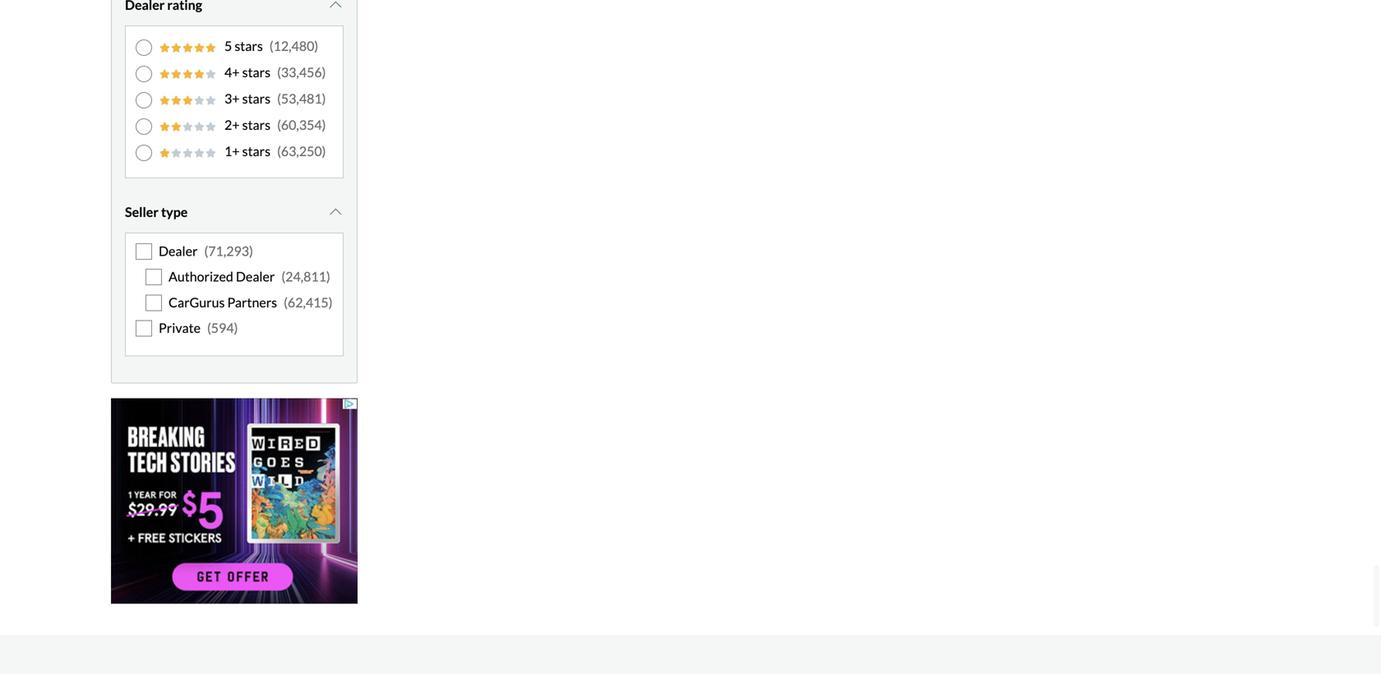 Task type: locate. For each thing, give the bounding box(es) containing it.
stars right 4+
[[242, 64, 271, 80]]

0 vertical spatial chevron down image
[[328, 0, 344, 11]]

seller
[[125, 204, 159, 220]]

4+ stars
[[224, 64, 271, 80]]

1 chevron down image from the top
[[328, 0, 344, 11]]

(33,456)
[[277, 64, 326, 80]]

seller type
[[125, 204, 188, 220]]

5 stars
[[224, 38, 263, 54]]

stars right 2+
[[242, 117, 271, 133]]

dealer
[[159, 243, 198, 259], [236, 268, 275, 284]]

(63,250)
[[277, 143, 326, 159]]

seller type button
[[125, 191, 344, 233]]

dealer up partners
[[236, 268, 275, 284]]

stars right 1+
[[242, 143, 271, 159]]

0 vertical spatial dealer
[[159, 243, 198, 259]]

stars for 2+ stars
[[242, 117, 271, 133]]

stars right 5
[[235, 38, 263, 54]]

1+ stars
[[224, 143, 271, 159]]

2+ stars
[[224, 117, 271, 133]]

partners
[[227, 294, 277, 310]]

advertisement region
[[111, 398, 358, 604]]

stars for 3+ stars
[[242, 90, 271, 106]]

2+
[[224, 117, 240, 133]]

chevron down image inside seller type dropdown button
[[328, 205, 344, 219]]

(71,293)
[[204, 243, 253, 259]]

cargurus
[[169, 294, 225, 310]]

1 vertical spatial dealer
[[236, 268, 275, 284]]

chevron down image for (33,456)
[[328, 0, 344, 11]]

dealer up authorized
[[159, 243, 198, 259]]

chevron down image
[[328, 0, 344, 11], [328, 205, 344, 219]]

stars
[[235, 38, 263, 54], [242, 64, 271, 80], [242, 90, 271, 106], [242, 117, 271, 133], [242, 143, 271, 159]]

dealer (71,293)
[[159, 243, 253, 259]]

chevron down image for (24,811)
[[328, 205, 344, 219]]

1 vertical spatial chevron down image
[[328, 205, 344, 219]]

2 chevron down image from the top
[[328, 205, 344, 219]]

private (594)
[[159, 320, 238, 336]]

5
[[224, 38, 232, 54]]

0 horizontal spatial dealer
[[159, 243, 198, 259]]

stars right 3+
[[242, 90, 271, 106]]



Task type: describe. For each thing, give the bounding box(es) containing it.
1 horizontal spatial dealer
[[236, 268, 275, 284]]

authorized
[[169, 268, 233, 284]]

authorized dealer (24,811)
[[169, 268, 330, 284]]

(62,415)
[[284, 294, 333, 310]]

private
[[159, 320, 201, 336]]

stars for 5 stars
[[235, 38, 263, 54]]

4+
[[224, 64, 240, 80]]

3+ stars
[[224, 90, 271, 106]]

3+
[[224, 90, 240, 106]]

stars for 1+ stars
[[242, 143, 271, 159]]

cargurus partners (62,415)
[[169, 294, 333, 310]]

1+
[[224, 143, 240, 159]]

(12,480)
[[269, 38, 318, 54]]

type
[[161, 204, 188, 220]]

(24,811)
[[281, 268, 330, 284]]

stars for 4+ stars
[[242, 64, 271, 80]]

(594)
[[207, 320, 238, 336]]

(60,354)
[[277, 117, 326, 133]]

(53,481)
[[277, 90, 326, 106]]



Task type: vqa. For each thing, say whether or not it's contained in the screenshot.
type
yes



